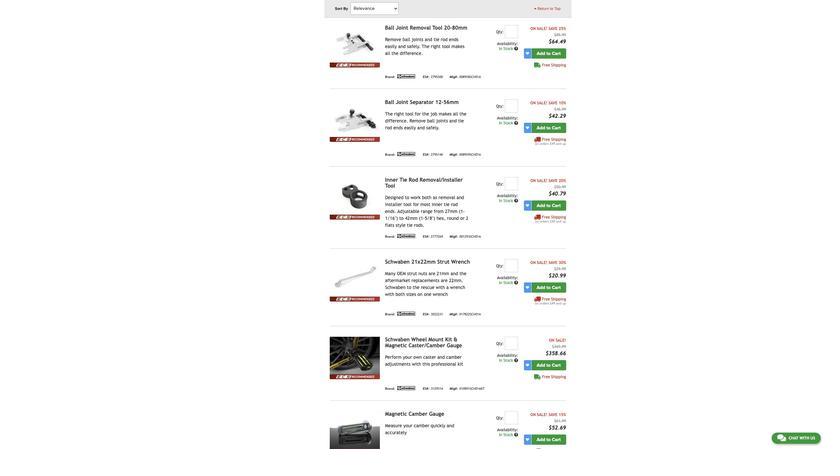 Task type: vqa. For each thing, say whether or not it's contained in the screenshot.


Task type: locate. For each thing, give the bounding box(es) containing it.
on inside on sale!                         save 15% $61.99 $52.69
[[530, 413, 536, 418]]

1 horizontal spatial right
[[431, 44, 441, 49]]

for
[[415, 111, 421, 117], [413, 202, 419, 207]]

0 vertical spatial gauge
[[447, 343, 462, 349]]

add for $40.79
[[537, 203, 545, 209]]

in for schwaben 21x22mm strut wrench
[[499, 281, 502, 285]]

2 add to wish list image from the top
[[526, 126, 529, 130]]

rescue
[[421, 285, 434, 290]]

your inside measure your camber quickly and accurately
[[403, 424, 412, 429]]

stock for $64.49
[[503, 46, 513, 51]]

2 save from the top
[[549, 101, 558, 105]]

are down the 21mm
[[441, 278, 448, 284]]

ball left removal
[[385, 25, 394, 31]]

5 shipping from the top
[[551, 375, 566, 380]]

0 horizontal spatial (1-
[[419, 216, 425, 221]]

2 es#: from the top
[[423, 153, 430, 157]]

3 add to cart button from the top
[[531, 201, 566, 211]]

save left 10%
[[549, 101, 558, 105]]

ecs tuning recommends this product. image for ball joint separator 12-56mm
[[330, 137, 380, 142]]

1 horizontal spatial camber
[[446, 355, 462, 360]]

for down work
[[413, 202, 419, 207]]

and
[[425, 37, 432, 42], [398, 44, 406, 49], [449, 118, 457, 124], [417, 125, 425, 130], [556, 142, 561, 146], [457, 195, 464, 200], [556, 220, 561, 223], [451, 271, 458, 277], [556, 302, 561, 306], [437, 355, 445, 360], [447, 424, 454, 429]]

many oem strut nuts are 21mm and the aftermarket replacements are 22mm. schwaben to the rescue with a wrench with both sizes on one wrench
[[385, 271, 466, 297]]

$49 for $20.99
[[550, 302, 555, 306]]

schwaben for schwaben wheel mount kit & magnetic caster/camber gauge
[[385, 337, 410, 343]]

0 vertical spatial all
[[385, 51, 390, 56]]

up down $42.29
[[562, 142, 566, 146]]

3 shipping from the top
[[551, 215, 566, 220]]

es#:
[[423, 75, 430, 79], [423, 153, 430, 157], [423, 235, 430, 239], [423, 313, 430, 317], [423, 388, 430, 391]]

add to wish list image for $40.79
[[526, 204, 529, 207]]

free shipping on orders $49 and up down "$20.99"
[[535, 297, 566, 306]]

$49 for $42.29
[[550, 142, 555, 146]]

1 vertical spatial wrench
[[433, 292, 448, 297]]

6 brand: from the top
[[385, 388, 395, 391]]

3 $49 from the top
[[550, 302, 555, 306]]

2 vertical spatial tool
[[403, 202, 412, 207]]

with left us
[[800, 437, 809, 441]]

mfg#:
[[450, 75, 458, 79], [450, 153, 458, 157], [450, 235, 458, 239], [450, 313, 458, 317], [450, 388, 458, 391]]

add for $64.49
[[537, 51, 545, 56]]

2 question circle image from the top
[[514, 199, 518, 203]]

2 stock from the top
[[503, 121, 513, 126]]

3 question circle image from the top
[[514, 281, 518, 285]]

ends inside the right tool for the job makes all the difference. remove ball joints and tie rod ends easily and safely.
[[393, 125, 403, 130]]

mfg#: for 20-
[[450, 75, 458, 79]]

oem
[[397, 271, 406, 277]]

sale! inside on sale!                         save 10% $46.99 $42.29
[[537, 101, 547, 105]]

wrench down the a on the right of page
[[433, 292, 448, 297]]

magnetic up perform
[[385, 343, 407, 349]]

with
[[436, 285, 445, 290], [385, 292, 394, 297], [412, 362, 421, 367], [800, 437, 809, 441]]

camber down camber
[[414, 424, 429, 429]]

add to cart for $20.99
[[537, 285, 561, 291]]

designed
[[385, 195, 404, 200]]

0 vertical spatial ends
[[449, 37, 458, 42]]

3 ecs tuning recommends this product. image from the top
[[330, 215, 380, 220]]

1 free from the top
[[542, 63, 550, 68]]

makes inside remove ball joints and tie rod ends easily and safely. the right tool makes all the difference.
[[452, 44, 465, 49]]

rod inside remove ball joints and tie rod ends easily and safely. the right tool makes all the difference.
[[441, 37, 448, 42]]

sale! for $20.99
[[537, 261, 547, 265]]

camber up the kit
[[446, 355, 462, 360]]

$49 down "$20.99"
[[550, 302, 555, 306]]

1 vertical spatial the
[[385, 111, 393, 117]]

1 vertical spatial your
[[403, 424, 412, 429]]

1 horizontal spatial joints
[[436, 118, 448, 124]]

schwaben - corporate logo image
[[396, 0, 416, 4], [396, 74, 416, 78], [396, 152, 416, 156], [396, 234, 416, 238], [396, 312, 416, 316], [396, 387, 416, 391]]

range
[[421, 209, 432, 214]]

add to cart for $42.29
[[537, 125, 561, 131]]

4 add to wish list image from the top
[[526, 364, 529, 367]]

both up most on the top right of page
[[422, 195, 431, 200]]

orders for $42.29
[[540, 142, 549, 146]]

0 horizontal spatial both
[[396, 292, 405, 297]]

ball left separator
[[385, 99, 394, 105]]

3 add to cart from the top
[[537, 203, 561, 209]]

2 vertical spatial up
[[562, 302, 566, 306]]

0 horizontal spatial joints
[[412, 37, 423, 42]]

joints inside the right tool for the job makes all the difference. remove ball joints and tie rod ends easily and safely.
[[436, 118, 448, 124]]

right down ball joint separator 12-56mm
[[394, 111, 404, 117]]

1 horizontal spatial both
[[422, 195, 431, 200]]

removal/installer
[[420, 177, 463, 183]]

schwaben for schwaben 21x22mm strut wrench
[[385, 259, 410, 265]]

on sale!                         save 30% $29.99 $20.99
[[530, 261, 566, 279]]

easily
[[385, 44, 397, 49], [404, 125, 416, 130]]

4 add to cart from the top
[[537, 285, 561, 291]]

5 qty: from the top
[[496, 342, 504, 346]]

2 orders from the top
[[540, 220, 549, 223]]

es#: left 2777269
[[423, 235, 430, 239]]

right inside remove ball joints and tie rod ends easily and safely. the right tool makes all the difference.
[[431, 44, 441, 49]]

sale! inside on sale! $365.99 $358.66
[[556, 339, 566, 343]]

add to cart for $52.69
[[537, 438, 561, 443]]

0 vertical spatial tool
[[432, 25, 442, 31]]

0 vertical spatial your
[[403, 355, 412, 360]]

adjustable
[[398, 209, 419, 214]]

add to cart down $40.79
[[537, 203, 561, 209]]

add to cart button down "$20.99"
[[531, 283, 566, 293]]

for down separator
[[415, 111, 421, 117]]

1 horizontal spatial tool
[[432, 25, 442, 31]]

2 free from the top
[[542, 137, 550, 142]]

to inside many oem strut nuts are 21mm and the aftermarket replacements are 22mm. schwaben to the rescue with a wrench with both sizes on one wrench
[[407, 285, 411, 290]]

safely. inside remove ball joints and tie rod ends easily and safely. the right tool makes all the difference.
[[407, 44, 420, 49]]

1 save from the top
[[549, 26, 558, 31]]

0 vertical spatial ball
[[403, 37, 410, 42]]

with down own
[[412, 362, 421, 367]]

5 mfg#: from the top
[[450, 388, 458, 391]]

schwaben - corporate logo image down adjustments at the bottom left
[[396, 387, 416, 391]]

1 vertical spatial ball
[[427, 118, 435, 124]]

0 vertical spatial add to wish list image
[[526, 286, 529, 290]]

es#: 3129514
[[423, 388, 443, 391]]

remove
[[385, 37, 401, 42], [410, 118, 426, 124]]

1 horizontal spatial remove
[[410, 118, 426, 124]]

on inside on sale! $365.99 $358.66
[[549, 339, 554, 343]]

magnetic camber gauge
[[385, 411, 444, 418]]

1 es#: from the top
[[423, 75, 430, 79]]

4 cart from the top
[[552, 285, 561, 291]]

1 horizontal spatial ball
[[427, 118, 435, 124]]

on inside many oem strut nuts are 21mm and the aftermarket replacements are 22mm. schwaben to the rescue with a wrench with both sizes on one wrench
[[418, 292, 423, 297]]

joint for separator
[[396, 99, 408, 105]]

sale!
[[537, 26, 547, 31], [537, 101, 547, 105], [537, 179, 547, 183], [537, 261, 547, 265], [556, 339, 566, 343], [537, 413, 547, 418]]

cart down $52.69
[[552, 438, 561, 443]]

add to cart down $64.49
[[537, 51, 561, 56]]

schwaben - corporate logo image for rod
[[396, 234, 416, 238]]

4 availability: from the top
[[497, 276, 518, 281]]

on sale!                         save 20% $50.99 $40.79
[[530, 179, 566, 197]]

stock
[[503, 46, 513, 51], [503, 121, 513, 126], [503, 199, 513, 203], [503, 281, 513, 285], [503, 359, 513, 363], [503, 433, 513, 438]]

perform
[[385, 355, 402, 360]]

2 add to cart from the top
[[537, 125, 561, 131]]

0 horizontal spatial easily
[[385, 44, 397, 49]]

0 horizontal spatial right
[[394, 111, 404, 117]]

add to wish list image for $64.49
[[526, 52, 529, 55]]

and inside measure your camber quickly and accurately
[[447, 424, 454, 429]]

shipping
[[551, 63, 566, 68], [551, 137, 566, 142], [551, 215, 566, 220], [551, 297, 566, 302], [551, 375, 566, 380]]

both inside many oem strut nuts are 21mm and the aftermarket replacements are 22mm. schwaben to the rescue with a wrench with both sizes on one wrench
[[396, 292, 405, 297]]

0 vertical spatial right
[[431, 44, 441, 49]]

save inside on sale!                         save 15% $61.99 $52.69
[[549, 413, 558, 418]]

add to cart down $52.69
[[537, 438, 561, 443]]

caster
[[423, 355, 436, 360]]

add to cart button for $40.79
[[531, 201, 566, 211]]

add to cart button for $42.29
[[531, 123, 566, 133]]

add to wish list image
[[526, 52, 529, 55], [526, 126, 529, 130], [526, 204, 529, 207], [526, 364, 529, 367]]

up down $40.79
[[562, 220, 566, 223]]

question circle image for $20.99
[[514, 281, 518, 285]]

1 cart from the top
[[552, 51, 561, 56]]

0 vertical spatial (1-
[[459, 209, 465, 214]]

1 vertical spatial right
[[394, 111, 404, 117]]

up
[[562, 142, 566, 146], [562, 220, 566, 223], [562, 302, 566, 306]]

4 add to cart button from the top
[[531, 283, 566, 293]]

the inside the right tool for the job makes all the difference. remove ball joints and tie rod ends easily and safely.
[[385, 111, 393, 117]]

1 add to cart from the top
[[537, 51, 561, 56]]

to up sizes
[[407, 285, 411, 290]]

1 vertical spatial (1-
[[419, 216, 425, 221]]

for inside designed to work both as removal and installer tool for most inner tie rod ends. adjustable range from 27mm (1- 1/16") to 42mm (1-5/8") hex, round or 2 flats style tie rods.
[[413, 202, 419, 207]]

1 vertical spatial schwaben
[[385, 285, 406, 290]]

2 $49 from the top
[[550, 220, 555, 223]]

camber inside measure your camber quickly and accurately
[[414, 424, 429, 429]]

0 vertical spatial both
[[422, 195, 431, 200]]

1 vertical spatial camber
[[414, 424, 429, 429]]

2 vertical spatial rod
[[451, 202, 458, 207]]

1 vertical spatial safely.
[[426, 125, 440, 130]]

$46.99
[[554, 107, 566, 112]]

save for $64.49
[[549, 26, 558, 31]]

save left 30%
[[549, 261, 558, 265]]

own
[[413, 355, 422, 360]]

2 in stock from the top
[[499, 121, 514, 126]]

3022231
[[431, 313, 443, 317]]

save inside on sale!                         save 20% $50.99 $40.79
[[549, 179, 558, 183]]

es#: 2795140
[[423, 153, 443, 157]]

1 horizontal spatial all
[[453, 111, 458, 117]]

difference.
[[400, 51, 423, 56], [385, 118, 408, 124]]

2795140
[[431, 153, 443, 157]]

joints down job
[[436, 118, 448, 124]]

&
[[454, 337, 457, 343]]

on for $64.49
[[530, 26, 536, 31]]

3 save from the top
[[549, 179, 558, 183]]

2 vertical spatial $49
[[550, 302, 555, 306]]

schwaben - corporate logo image up the tie
[[396, 152, 416, 156]]

cart down $64.49
[[552, 51, 561, 56]]

mfg#: left 001293sch01a
[[450, 235, 458, 239]]

question circle image
[[514, 47, 518, 51], [514, 359, 518, 363]]

add to cart button down $358.66
[[531, 361, 566, 371]]

sale! inside on sale!                         save 20% $50.99 $40.79
[[537, 179, 547, 183]]

availability: for $64.49
[[497, 41, 518, 46]]

ball joint separator 12-56mm link
[[385, 99, 459, 105]]

$64.49
[[549, 38, 566, 45]]

1 free shipping on orders $49 and up from the top
[[535, 137, 566, 146]]

brand: for schwaben 21x22mm strut wrench
[[385, 313, 395, 317]]

cart down $40.79
[[552, 203, 561, 209]]

0 vertical spatial $49
[[550, 142, 555, 146]]

cart for $358.66
[[552, 363, 561, 369]]

schwaben up perform
[[385, 337, 410, 343]]

shipping down $42.29
[[551, 137, 566, 142]]

5/8")
[[425, 216, 435, 221]]

1 orders from the top
[[540, 142, 549, 146]]

save for $52.69
[[549, 413, 558, 418]]

0 vertical spatial up
[[562, 142, 566, 146]]

3 schwaben - corporate logo image from the top
[[396, 152, 416, 156]]

on down caret up icon
[[530, 26, 536, 31]]

tool down the 20-
[[442, 44, 450, 49]]

joints
[[412, 37, 423, 42], [436, 118, 448, 124]]

(1-
[[459, 209, 465, 214], [419, 216, 425, 221]]

wrench
[[450, 285, 465, 290], [433, 292, 448, 297]]

0 horizontal spatial ends
[[393, 125, 403, 130]]

easily inside the right tool for the job makes all the difference. remove ball joints and tie rod ends easily and safely.
[[404, 125, 416, 130]]

$49
[[550, 142, 555, 146], [550, 220, 555, 223], [550, 302, 555, 306]]

question circle image
[[514, 121, 518, 125], [514, 199, 518, 203], [514, 281, 518, 285], [514, 434, 518, 438]]

1 vertical spatial easily
[[404, 125, 416, 130]]

shipping down $40.79
[[551, 215, 566, 220]]

camber
[[409, 411, 427, 418]]

0 horizontal spatial wrench
[[433, 292, 448, 297]]

0 vertical spatial rod
[[441, 37, 448, 42]]

sale! left 30%
[[537, 261, 547, 265]]

1 vertical spatial difference.
[[385, 118, 408, 124]]

0 horizontal spatial ball
[[403, 37, 410, 42]]

both
[[422, 195, 431, 200], [396, 292, 405, 297]]

add to cart button down $52.69
[[531, 435, 566, 445]]

on left 10%
[[530, 101, 536, 105]]

0 vertical spatial wrench
[[450, 285, 465, 290]]

with left the a on the right of page
[[436, 285, 445, 290]]

free shipping
[[542, 63, 566, 68], [542, 375, 566, 380]]

save inside on sale!                         save 10% $46.99 $42.29
[[549, 101, 558, 105]]

1 vertical spatial ball
[[385, 99, 394, 105]]

aftermarket
[[385, 278, 410, 284]]

1 vertical spatial tool
[[385, 183, 395, 189]]

add to wish list image for $20.99
[[526, 286, 529, 290]]

4 brand: from the top
[[385, 235, 395, 239]]

top
[[554, 6, 561, 11]]

0 vertical spatial for
[[415, 111, 421, 117]]

shipping down "$20.99"
[[551, 297, 566, 302]]

0 horizontal spatial remove
[[385, 37, 401, 42]]

5 add to cart from the top
[[537, 363, 561, 369]]

2 vertical spatial free shipping on orders $49 and up
[[535, 297, 566, 306]]

makes
[[452, 44, 465, 49], [439, 111, 452, 117]]

1 vertical spatial all
[[453, 111, 458, 117]]

1 question circle image from the top
[[514, 121, 518, 125]]

(1- up "or"
[[459, 209, 465, 214]]

remove ball joints and tie rod ends easily and safely. the right tool makes all the difference.
[[385, 37, 465, 56]]

0 vertical spatial are
[[429, 271, 435, 277]]

add for $358.66
[[537, 363, 545, 369]]

1 in stock from the top
[[499, 46, 514, 51]]

1 add to wish list image from the top
[[526, 286, 529, 290]]

2 ecs tuning recommends this product. image from the top
[[330, 137, 380, 142]]

5 in stock from the top
[[499, 359, 514, 363]]

0 vertical spatial ball
[[385, 25, 394, 31]]

joint left removal
[[396, 25, 408, 31]]

add to wish list image
[[526, 286, 529, 290], [526, 439, 529, 442]]

mfg#: for tool
[[450, 235, 458, 239]]

4 shipping from the top
[[551, 297, 566, 302]]

1 vertical spatial free shipping
[[542, 375, 566, 380]]

4 question circle image from the top
[[514, 434, 518, 438]]

0 horizontal spatial camber
[[414, 424, 429, 429]]

free shipping for $64.49
[[542, 63, 566, 68]]

ball for ball joint separator 12-56mm
[[385, 99, 394, 105]]

1 vertical spatial gauge
[[429, 411, 444, 418]]

orders for $20.99
[[540, 302, 549, 306]]

2 up from the top
[[562, 220, 566, 223]]

1 vertical spatial free shipping on orders $49 and up
[[535, 215, 566, 223]]

schwaben - corporate logo image down style
[[396, 234, 416, 238]]

schwaben inside schwaben wheel mount kit & magnetic caster/camber gauge
[[385, 337, 410, 343]]

most
[[420, 202, 430, 207]]

easily inside remove ball joints and tie rod ends easily and safely. the right tool makes all the difference.
[[385, 44, 397, 49]]

0 vertical spatial camber
[[446, 355, 462, 360]]

(1- up rods.
[[419, 216, 425, 221]]

sort by
[[335, 6, 348, 11]]

2 vertical spatial orders
[[540, 302, 549, 306]]

tie down removal
[[444, 202, 450, 207]]

on left 30%
[[530, 261, 536, 265]]

cart down $358.66
[[552, 363, 561, 369]]

qty: for inner tie rod removal/installer tool
[[496, 182, 504, 187]]

1 vertical spatial ends
[[393, 125, 403, 130]]

your inside perform your own caster and camber adjustments with this professional kit
[[403, 355, 412, 360]]

1 vertical spatial makes
[[439, 111, 452, 117]]

save inside on sale!                         save 25% $85.99 $64.49
[[549, 26, 558, 31]]

5 availability: from the top
[[497, 354, 518, 358]]

in for inner tie rod removal/installer tool
[[499, 199, 502, 203]]

save left 15% on the bottom right of the page
[[549, 413, 558, 418]]

0 vertical spatial makes
[[452, 44, 465, 49]]

5 add to cart button from the top
[[531, 361, 566, 371]]

1 vertical spatial remove
[[410, 118, 426, 124]]

$85.99
[[554, 33, 566, 37]]

cart for $40.79
[[552, 203, 561, 209]]

2 brand: from the top
[[385, 75, 395, 79]]

21x22mm
[[411, 259, 436, 265]]

0 vertical spatial safely.
[[407, 44, 420, 49]]

$29.99
[[554, 267, 566, 272]]

free down $64.49
[[542, 63, 550, 68]]

on
[[535, 142, 539, 146], [535, 220, 539, 223], [418, 292, 423, 297], [535, 302, 539, 306]]

4 save from the top
[[549, 261, 558, 265]]

schwaben - corporate logo image down sizes
[[396, 312, 416, 316]]

1 question circle image from the top
[[514, 47, 518, 51]]

2 add to wish list image from the top
[[526, 439, 529, 442]]

3 up from the top
[[562, 302, 566, 306]]

1 $49 from the top
[[550, 142, 555, 146]]

add to wish list image for $42.29
[[526, 126, 529, 130]]

free shipping down $64.49
[[542, 63, 566, 68]]

1 vertical spatial joints
[[436, 118, 448, 124]]

0 horizontal spatial gauge
[[429, 411, 444, 418]]

mfg#: left 008959sch01a
[[450, 153, 458, 157]]

cart down "$20.99"
[[552, 285, 561, 291]]

5 cart from the top
[[552, 363, 561, 369]]

schwaben - corporate logo image for mount
[[396, 387, 416, 391]]

2 vertical spatial schwaben
[[385, 337, 410, 343]]

your left own
[[403, 355, 412, 360]]

sale! for $358.66
[[556, 339, 566, 343]]

1 availability: from the top
[[497, 41, 518, 46]]

1 add from the top
[[537, 51, 545, 56]]

ball for ball joint removal tool 20-80mm
[[385, 25, 394, 31]]

4 add from the top
[[537, 285, 545, 291]]

1 horizontal spatial gauge
[[447, 343, 462, 349]]

save for $40.79
[[549, 179, 558, 183]]

on inside on sale!                         save 25% $85.99 $64.49
[[530, 26, 536, 31]]

3 es#: from the top
[[423, 235, 430, 239]]

3 free from the top
[[542, 215, 550, 220]]

us
[[810, 437, 815, 441]]

sale! left 15% on the bottom right of the page
[[537, 413, 547, 418]]

0 vertical spatial free shipping on orders $49 and up
[[535, 137, 566, 146]]

sale! inside on sale!                         save 25% $85.99 $64.49
[[537, 26, 547, 31]]

6 availability: from the top
[[497, 428, 518, 433]]

free for $20.99
[[542, 297, 550, 302]]

2 free shipping from the top
[[542, 375, 566, 380]]

ecs tuning recommends this product. image
[[330, 63, 380, 68], [330, 137, 380, 142], [330, 215, 380, 220], [330, 297, 380, 302], [330, 375, 380, 380]]

1 add to cart button from the top
[[531, 48, 566, 59]]

5 add from the top
[[537, 363, 545, 369]]

6 add to cart from the top
[[537, 438, 561, 443]]

add to cart button down $40.79
[[531, 201, 566, 211]]

makes inside the right tool for the job makes all the difference. remove ball joints and tie rod ends easily and safely.
[[439, 111, 452, 117]]

gauge up the "quickly"
[[429, 411, 444, 418]]

joints inside remove ball joints and tie rod ends easily and safely. the right tool makes all the difference.
[[412, 37, 423, 42]]

2 question circle image from the top
[[514, 359, 518, 363]]

tool inside designed to work both as removal and installer tool for most inner tie rod ends. adjustable range from 27mm (1- 1/16") to 42mm (1-5/8") hex, round or 2 flats style tie rods.
[[403, 202, 412, 207]]

all inside the right tool for the job makes all the difference. remove ball joints and tie rod ends easily and safely.
[[453, 111, 458, 117]]

on left the 20%
[[530, 179, 536, 183]]

sale! up $365.99
[[556, 339, 566, 343]]

joints down removal
[[412, 37, 423, 42]]

5 brand: from the top
[[385, 313, 395, 317]]

25%
[[559, 26, 566, 31]]

6 schwaben - corporate logo image from the top
[[396, 387, 416, 391]]

1 free shipping from the top
[[542, 63, 566, 68]]

2
[[466, 216, 468, 221]]

0 vertical spatial easily
[[385, 44, 397, 49]]

schwaben - corporate logo image up removal
[[396, 0, 416, 4]]

free shipping on orders $49 and up down $42.29
[[535, 137, 566, 146]]

mfg#: left 017822sch01a
[[450, 313, 458, 317]]

on inside on sale!                         save 30% $29.99 $20.99
[[530, 261, 536, 265]]

safely. down job
[[426, 125, 440, 130]]

2 ball from the top
[[385, 99, 394, 105]]

save inside on sale!                         save 30% $29.99 $20.99
[[549, 261, 558, 265]]

wrench down 22mm.
[[450, 285, 465, 290]]

availability: for $42.29
[[497, 116, 518, 121]]

the
[[392, 51, 398, 56], [422, 111, 429, 117], [460, 111, 466, 117], [460, 271, 466, 277], [413, 285, 420, 290]]

free shipping on orders $49 and up for $40.79
[[535, 215, 566, 223]]

stock for $40.79
[[503, 199, 513, 203]]

2 joint from the top
[[396, 99, 408, 105]]

1 joint from the top
[[396, 25, 408, 31]]

1 schwaben - corporate logo image from the top
[[396, 0, 416, 4]]

1 horizontal spatial easily
[[404, 125, 416, 130]]

add to cart button down $64.49
[[531, 48, 566, 59]]

camber inside perform your own caster and camber adjustments with this professional kit
[[446, 355, 462, 360]]

3 in from the top
[[499, 199, 502, 203]]

0 vertical spatial joints
[[412, 37, 423, 42]]

mfg#: 017822sch01a
[[450, 313, 481, 317]]

22mm.
[[449, 278, 463, 284]]

chat
[[789, 437, 798, 441]]

1 vertical spatial up
[[562, 220, 566, 223]]

stock for $42.29
[[503, 121, 513, 126]]

1 horizontal spatial rod
[[441, 37, 448, 42]]

1 horizontal spatial (1-
[[459, 209, 465, 214]]

es#: left 3129514
[[423, 388, 430, 391]]

a
[[446, 285, 449, 290]]

question circle image for $42.29
[[514, 121, 518, 125]]

2 shipping from the top
[[551, 137, 566, 142]]

ecs tuning recommends this product. image for inner tie rod removal/installer tool
[[330, 215, 380, 220]]

and inside perform your own caster and camber adjustments with this professional kit
[[437, 355, 445, 360]]

comments image
[[777, 435, 786, 443]]

3 mfg#: from the top
[[450, 235, 458, 239]]

1 horizontal spatial wrench
[[450, 285, 465, 290]]

1 in from the top
[[499, 46, 502, 51]]

sale! inside on sale!                         save 15% $61.99 $52.69
[[537, 413, 547, 418]]

0 vertical spatial free shipping
[[542, 63, 566, 68]]

1 horizontal spatial safely.
[[426, 125, 440, 130]]

1 vertical spatial question circle image
[[514, 359, 518, 363]]

chat with us
[[789, 437, 815, 441]]

add to cart button
[[531, 48, 566, 59], [531, 123, 566, 133], [531, 201, 566, 211], [531, 283, 566, 293], [531, 361, 566, 371], [531, 435, 566, 445]]

add to cart down $42.29
[[537, 125, 561, 131]]

1 horizontal spatial the
[[422, 44, 429, 49]]

gauge
[[447, 343, 462, 349], [429, 411, 444, 418]]

schwaben wheel mount kit & magnetic caster/camber gauge
[[385, 337, 462, 349]]

0 horizontal spatial safely.
[[407, 44, 420, 49]]

orders down $40.79
[[540, 220, 549, 223]]

None number field
[[505, 25, 518, 38], [505, 99, 518, 113], [505, 177, 518, 191], [505, 259, 518, 273], [505, 337, 518, 350], [505, 412, 518, 425], [505, 25, 518, 38], [505, 99, 518, 113], [505, 177, 518, 191], [505, 259, 518, 273], [505, 337, 518, 350], [505, 412, 518, 425]]

0 vertical spatial remove
[[385, 37, 401, 42]]

orders down $42.29
[[540, 142, 549, 146]]

2 horizontal spatial rod
[[451, 202, 458, 207]]

save left 25%
[[549, 26, 558, 31]]

0 vertical spatial question circle image
[[514, 47, 518, 51]]

3 cart from the top
[[552, 203, 561, 209]]

0 vertical spatial the
[[422, 44, 429, 49]]

to down $358.66
[[546, 363, 551, 369]]

1 qty: from the top
[[496, 30, 504, 34]]

1 vertical spatial rod
[[385, 125, 392, 130]]

1 vertical spatial both
[[396, 292, 405, 297]]

cart for $42.29
[[552, 125, 561, 131]]

add to wish list image for $52.69
[[526, 439, 529, 442]]

2 free shipping on orders $49 and up from the top
[[535, 215, 566, 223]]

0 horizontal spatial the
[[385, 111, 393, 117]]

1 vertical spatial orders
[[540, 220, 549, 223]]

with inside perform your own caster and camber adjustments with this professional kit
[[412, 362, 421, 367]]

remove inside the right tool for the job makes all the difference. remove ball joints and tie rod ends easily and safely.
[[410, 118, 426, 124]]

tool up the adjustable
[[403, 202, 412, 207]]

on inside on sale!                         save 10% $46.99 $42.29
[[530, 101, 536, 105]]

4 in from the top
[[499, 281, 502, 285]]

1 schwaben from the top
[[385, 259, 410, 265]]

4 in stock from the top
[[499, 281, 514, 285]]

tool up designed
[[385, 183, 395, 189]]

3 add to wish list image from the top
[[526, 204, 529, 207]]

add
[[537, 51, 545, 56], [537, 125, 545, 131], [537, 203, 545, 209], [537, 285, 545, 291], [537, 363, 545, 369], [537, 438, 545, 443]]

save left the 20%
[[549, 179, 558, 183]]

1 vertical spatial magnetic
[[385, 411, 407, 418]]

sale! inside on sale!                         save 30% $29.99 $20.99
[[537, 261, 547, 265]]

sale! down 'return'
[[537, 26, 547, 31]]

mfg#: left 008958sch01a
[[450, 75, 458, 79]]

0 horizontal spatial all
[[385, 51, 390, 56]]

free shipping on orders $49 and up down $40.79
[[535, 215, 566, 223]]

free down $358.66
[[542, 375, 550, 380]]

2 schwaben from the top
[[385, 285, 406, 290]]

question circle image for $358.66
[[514, 359, 518, 363]]

6 add from the top
[[537, 438, 545, 443]]

6 add to cart button from the top
[[531, 435, 566, 445]]

1 horizontal spatial ends
[[449, 37, 458, 42]]

0 vertical spatial tool
[[442, 44, 450, 49]]

tie
[[434, 37, 439, 42], [458, 118, 464, 124], [444, 202, 450, 207], [407, 223, 413, 228]]

mfg#: right 3129514
[[450, 388, 458, 391]]

qty: for schwaben 21x22mm strut wrench
[[496, 264, 504, 269]]

0 vertical spatial joint
[[396, 25, 408, 31]]

3 qty: from the top
[[496, 182, 504, 187]]

free for $42.29
[[542, 137, 550, 142]]

rod
[[409, 177, 418, 183]]

tie down ball joint removal tool 20-80mm link
[[434, 37, 439, 42]]

ball
[[403, 37, 410, 42], [427, 118, 435, 124]]

ball down removal
[[403, 37, 410, 42]]

joint left separator
[[396, 99, 408, 105]]

in for ball joint removal tool 20-80mm
[[499, 46, 502, 51]]

magnetic
[[385, 343, 407, 349], [385, 411, 407, 418]]

0 vertical spatial difference.
[[400, 51, 423, 56]]

both left sizes
[[396, 292, 405, 297]]

availability:
[[497, 41, 518, 46], [497, 116, 518, 121], [497, 194, 518, 198], [497, 276, 518, 281], [497, 354, 518, 358], [497, 428, 518, 433]]

1 mfg#: from the top
[[450, 75, 458, 79]]

difference. down ball joint separator 12-56mm
[[385, 118, 408, 124]]

4 ecs tuning recommends this product. image from the top
[[330, 297, 380, 302]]

safely. down removal
[[407, 44, 420, 49]]

on inside on sale!                         save 20% $50.99 $40.79
[[530, 179, 536, 183]]

on sale!                         save 15% $61.99 $52.69
[[530, 413, 566, 432]]

shipping for $40.79
[[551, 215, 566, 220]]

es#: left 2795500 in the right of the page
[[423, 75, 430, 79]]

2 qty: from the top
[[496, 104, 504, 109]]

schwaben - corporate logo image for removal
[[396, 74, 416, 78]]

in stock for $40.79
[[499, 199, 514, 203]]

tool
[[442, 44, 450, 49], [405, 111, 414, 117], [403, 202, 412, 207]]

with inside chat with us 'link'
[[800, 437, 809, 441]]

$49 down $40.79
[[550, 220, 555, 223]]

1 stock from the top
[[503, 46, 513, 51]]

5 schwaben - corporate logo image from the top
[[396, 312, 416, 316]]

0 vertical spatial orders
[[540, 142, 549, 146]]

$358.66
[[546, 351, 566, 357]]

orders down "$20.99"
[[540, 302, 549, 306]]

1 vertical spatial $49
[[550, 220, 555, 223]]

1 vertical spatial tool
[[405, 111, 414, 117]]

cart for $52.69
[[552, 438, 561, 443]]

tool inside the right tool for the job makes all the difference. remove ball joints and tie rod ends easily and safely.
[[405, 111, 414, 117]]

1 up from the top
[[562, 142, 566, 146]]

difference. down removal
[[400, 51, 423, 56]]

add to cart down "$20.99"
[[537, 285, 561, 291]]



Task type: describe. For each thing, give the bounding box(es) containing it.
job
[[431, 111, 437, 117]]

1/16")
[[385, 216, 398, 221]]

es#3022231 - 017822sch01a - schwaben 21x22mm strut wrench - many oem strut nuts are 21mm and the aftermarket replacements are 22mm.
schwaben to the rescue with a wrench with both sizes on one wrench - schwaben - audi bmw volkswagen mercedes benz mini porsche image
[[330, 259, 380, 297]]

to left work
[[405, 195, 409, 200]]

save for $42.29
[[549, 101, 558, 105]]

mount
[[428, 337, 444, 343]]

on sale!                         save 25% $85.99 $64.49
[[530, 26, 566, 45]]

add for $52.69
[[537, 438, 545, 443]]

measure your camber quickly and accurately
[[385, 424, 454, 436]]

return to top
[[537, 6, 561, 11]]

$61.99
[[554, 419, 566, 424]]

your for magnetic
[[403, 424, 412, 429]]

inner
[[432, 202, 442, 207]]

availability: for $20.99
[[497, 276, 518, 281]]

es#: 2795500
[[423, 75, 443, 79]]

tie down 42mm
[[407, 223, 413, 228]]

es#: for 20-
[[423, 75, 430, 79]]

3129514
[[431, 388, 443, 391]]

to left top
[[550, 6, 553, 11]]

12-
[[435, 99, 443, 105]]

add to cart for $358.66
[[537, 363, 561, 369]]

adjustments
[[385, 362, 411, 367]]

inner
[[385, 177, 398, 183]]

perform your own caster and camber adjustments with this professional kit
[[385, 355, 463, 367]]

56mm
[[443, 99, 459, 105]]

on for $20.99
[[530, 261, 536, 265]]

strut
[[407, 271, 417, 277]]

save for $20.99
[[549, 261, 558, 265]]

5 free from the top
[[542, 375, 550, 380]]

professional
[[431, 362, 456, 367]]

shipping for $20.99
[[551, 297, 566, 302]]

removal
[[439, 195, 455, 200]]

21mm
[[437, 271, 449, 277]]

wrench
[[451, 259, 470, 265]]

ball inside remove ball joints and tie rod ends easily and safely. the right tool makes all the difference.
[[403, 37, 410, 42]]

0 horizontal spatial are
[[429, 271, 435, 277]]

008958sch01a
[[459, 75, 481, 79]]

tool inside remove ball joints and tie rod ends easily and safely. the right tool makes all the difference.
[[442, 44, 450, 49]]

remove inside remove ball joints and tie rod ends easily and safely. the right tool makes all the difference.
[[385, 37, 401, 42]]

magnetic inside schwaben wheel mount kit & magnetic caster/camber gauge
[[385, 343, 407, 349]]

style
[[396, 223, 406, 228]]

$40.79
[[549, 191, 566, 197]]

to down $40.79
[[546, 203, 551, 209]]

availability: for $40.79
[[497, 194, 518, 198]]

in for ball joint separator 12-56mm
[[499, 121, 502, 126]]

and inside many oem strut nuts are 21mm and the aftermarket replacements are 22mm. schwaben to the rescue with a wrench with both sizes on one wrench
[[451, 271, 458, 277]]

ecs tuning recommends this product. image for ball joint removal tool 20-80mm
[[330, 63, 380, 68]]

schwaben 21x22mm strut wrench link
[[385, 259, 470, 265]]

6 qty: from the top
[[496, 416, 504, 421]]

schwaben - corporate logo image for separator
[[396, 152, 416, 156]]

es#2804885 - 010061sch01a - magnetic camber gauge - measure your camber quickly and accurately - schwaben - audi bmw volkswagen mercedes benz mini porsche image
[[330, 412, 380, 449]]

tie
[[400, 177, 407, 183]]

brand: for ball joint separator 12-56mm
[[385, 153, 395, 157]]

inner tie rod removal/installer tool
[[385, 177, 463, 189]]

6 in stock from the top
[[499, 433, 514, 438]]

schwaben 21x22mm strut wrench
[[385, 259, 470, 265]]

free shipping on orders $49 and up for $42.29
[[535, 137, 566, 146]]

2777269
[[431, 235, 443, 239]]

add to cart button for $52.69
[[531, 435, 566, 445]]

001293sch01a
[[459, 235, 481, 239]]

safely. inside the right tool for the job makes all the difference. remove ball joints and tie rod ends easily and safely.
[[426, 125, 440, 130]]

add for $42.29
[[537, 125, 545, 131]]

1 brand: from the top
[[385, 1, 395, 4]]

add to cart for $64.49
[[537, 51, 561, 56]]

4 mfg#: from the top
[[450, 313, 458, 317]]

kit
[[445, 337, 452, 343]]

ends inside remove ball joints and tie rod ends easily and safely. the right tool makes all the difference.
[[449, 37, 458, 42]]

es#3129514 - 010891sch01akt - schwaben wheel mount kit & magnetic caster/camber gauge - perform your own caster and camber adjustments with this professional kit - schwaben - audi bmw volkswagen mercedes benz mini porsche image
[[330, 337, 380, 375]]

qty: for ball joint separator 12-56mm
[[496, 104, 504, 109]]

up for $40.79
[[562, 220, 566, 223]]

on sale!                         save 10% $46.99 $42.29
[[530, 101, 566, 119]]

sale! for $64.49
[[537, 26, 547, 31]]

to down $52.69
[[546, 438, 551, 443]]

$50.99
[[554, 185, 566, 190]]

mfg#: for 56mm
[[450, 153, 458, 157]]

removal
[[410, 25, 431, 31]]

tool inside 'inner tie rod removal/installer tool'
[[385, 183, 395, 189]]

gauge inside schwaben wheel mount kit & magnetic caster/camber gauge
[[447, 343, 462, 349]]

in stock for $42.29
[[499, 121, 514, 126]]

cart for $64.49
[[552, 51, 561, 56]]

017822sch01a
[[459, 313, 481, 317]]

rod inside the right tool for the job makes all the difference. remove ball joints and tie rod ends easily and safely.
[[385, 125, 392, 130]]

installer
[[385, 202, 402, 207]]

mfg#: 001293sch01a
[[450, 235, 481, 239]]

add to cart button for $20.99
[[531, 283, 566, 293]]

magnetic camber gauge link
[[385, 411, 444, 418]]

this
[[422, 362, 430, 367]]

10%
[[559, 101, 566, 105]]

the inside remove ball joints and tie rod ends easily and safely. the right tool makes all the difference.
[[422, 44, 429, 49]]

to down $42.29
[[546, 125, 551, 131]]

schwaben inside many oem strut nuts are 21mm and the aftermarket replacements are 22mm. schwaben to the rescue with a wrench with both sizes on one wrench
[[385, 285, 406, 290]]

6 in from the top
[[499, 433, 502, 438]]

separator
[[410, 99, 434, 105]]

accurately
[[385, 431, 407, 436]]

add to cart button for $358.66
[[531, 361, 566, 371]]

work
[[411, 195, 421, 200]]

inner tie rod removal/installer tool link
[[385, 177, 463, 189]]

es#: 2777269
[[423, 235, 443, 239]]

flats
[[385, 223, 394, 228]]

round
[[447, 216, 459, 221]]

$42.29
[[549, 113, 566, 119]]

cart for $20.99
[[552, 285, 561, 291]]

the right tool for the job makes all the difference. remove ball joints and tie rod ends easily and safely.
[[385, 111, 466, 130]]

brand: for schwaben wheel mount kit & magnetic caster/camber gauge
[[385, 388, 395, 391]]

4 es#: from the top
[[423, 313, 430, 317]]

replacements
[[411, 278, 440, 284]]

return
[[538, 6, 549, 11]]

ecs tuning recommends this product. image for schwaben 21x22mm strut wrench
[[330, 297, 380, 302]]

to up style
[[399, 216, 404, 221]]

on for $42.29
[[530, 101, 536, 105]]

brand: for inner tie rod removal/installer tool
[[385, 235, 395, 239]]

stock for $20.99
[[503, 281, 513, 285]]

ball joint separator 12-56mm
[[385, 99, 459, 105]]

with down aftermarket
[[385, 292, 394, 297]]

joint for removal
[[396, 25, 408, 31]]

20-
[[444, 25, 452, 31]]

ecs tuning recommends this product. image for schwaben wheel mount kit & magnetic caster/camber gauge
[[330, 375, 380, 380]]

free shipping on orders $49 and up for $20.99
[[535, 297, 566, 306]]

tie inside the right tool for the job makes all the difference. remove ball joints and tie rod ends easily and safely.
[[458, 118, 464, 124]]

on for $40.79
[[530, 179, 536, 183]]

27mm
[[445, 209, 458, 214]]

es#2777269 - 001293sch01a - inner tie rod removal/installer tool - designed to work both as removal and installer tool for most inner tie rod ends. adjustable range from 27mm (1-1/16") to 42mm (1-5/8") hex, round or 2 flats style tie rods. - schwaben - audi bmw volkswagen mercedes benz mini porsche image
[[330, 177, 380, 215]]

many
[[385, 271, 396, 277]]

by
[[343, 6, 348, 11]]

mfg#: 010891sch01akt
[[450, 388, 485, 391]]

2 magnetic from the top
[[385, 411, 407, 418]]

right inside the right tool for the job makes all the difference. remove ball joints and tie rod ends easily and safely.
[[394, 111, 404, 117]]

to down $64.49
[[546, 51, 551, 56]]

nuts
[[418, 271, 427, 277]]

in stock for $20.99
[[499, 281, 514, 285]]

up for $20.99
[[562, 302, 566, 306]]

difference. inside the right tool for the job makes all the difference. remove ball joints and tie rod ends easily and safely.
[[385, 118, 408, 124]]

add to cart button for $64.49
[[531, 48, 566, 59]]

mfg#: for &
[[450, 388, 458, 391]]

free shipping for $358.66
[[542, 375, 566, 380]]

difference. inside remove ball joints and tie rod ends easily and safely. the right tool makes all the difference.
[[400, 51, 423, 56]]

caret up image
[[534, 7, 537, 11]]

your for schwaben
[[403, 355, 412, 360]]

20%
[[559, 179, 566, 183]]

to down "$20.99"
[[546, 285, 551, 291]]

free for $40.79
[[542, 215, 550, 220]]

and inside designed to work both as removal and installer tool for most inner tie rod ends. adjustable range from 27mm (1- 1/16") to 42mm (1-5/8") hex, round or 2 flats style tie rods.
[[457, 195, 464, 200]]

brand: for ball joint removal tool 20-80mm
[[385, 75, 395, 79]]

on for ball joint separator 12-56mm
[[535, 142, 539, 146]]

tie inside remove ball joints and tie rod ends easily and safely. the right tool makes all the difference.
[[434, 37, 439, 42]]

kit
[[458, 362, 463, 367]]

on for schwaben 21x22mm strut wrench
[[535, 302, 539, 306]]

add to cart for $40.79
[[537, 203, 561, 209]]

1 shipping from the top
[[551, 63, 566, 68]]

es#2795500 - 008958sch01a - ball joint removal tool 20-80mm - remove ball joints and tie rod ends easily and safely. the right tool makes all the difference. - schwaben - audi bmw volkswagen mercedes benz mini porsche image
[[330, 25, 380, 63]]

strut
[[437, 259, 450, 265]]

sale! for $42.29
[[537, 101, 547, 105]]

caster/camber
[[409, 343, 445, 349]]

both inside designed to work both as removal and installer tool for most inner tie rod ends. adjustable range from 27mm (1- 1/16") to 42mm (1-5/8") hex, round or 2 flats style tie rods.
[[422, 195, 431, 200]]

on for inner tie rod removal/installer tool
[[535, 220, 539, 223]]

es#: for tool
[[423, 235, 430, 239]]

add for $20.99
[[537, 285, 545, 291]]

1 vertical spatial are
[[441, 278, 448, 284]]

wheel
[[411, 337, 427, 343]]

on for $52.69
[[530, 413, 536, 418]]

on for $358.66
[[549, 339, 554, 343]]

all inside remove ball joints and tie rod ends easily and safely. the right tool makes all the difference.
[[385, 51, 390, 56]]

chat with us link
[[772, 433, 821, 445]]

ends.
[[385, 209, 396, 214]]

80mm
[[452, 25, 467, 31]]

es#: for 56mm
[[423, 153, 430, 157]]

the inside remove ball joints and tie rod ends easily and safely. the right tool makes all the difference.
[[392, 51, 398, 56]]

as
[[433, 195, 437, 200]]

rods.
[[414, 223, 424, 228]]

010891sch01akt
[[459, 388, 485, 391]]

mfg#: 008959sch01a
[[450, 153, 481, 157]]

on sale! $365.99 $358.66
[[546, 339, 566, 357]]

for inside the right tool for the job makes all the difference. remove ball joints and tie rod ends easily and safely.
[[415, 111, 421, 117]]

question circle image for $40.79
[[514, 199, 518, 203]]

return to top link
[[534, 6, 561, 12]]

008959sch01a
[[459, 153, 481, 157]]

orders for $40.79
[[540, 220, 549, 223]]

6 stock from the top
[[503, 433, 513, 438]]

schwaben - corporate logo image for strut
[[396, 312, 416, 316]]

up for $42.29
[[562, 142, 566, 146]]

sale! for $52.69
[[537, 413, 547, 418]]

es#2795140 - 008959sch01a - ball joint separator 12-56mm - the right tool for the job makes all the difference. remove ball joints and tie rod ends easily and safely. - schwaben - audi bmw volkswagen mercedes benz mini porsche image
[[330, 99, 380, 137]]

shipping for $42.29
[[551, 137, 566, 142]]

from
[[434, 209, 444, 214]]

rod inside designed to work both as removal and installer tool for most inner tie rod ends. adjustable range from 27mm (1- 1/16") to 42mm (1-5/8") hex, round or 2 flats style tie rods.
[[451, 202, 458, 207]]

ball inside the right tool for the job makes all the difference. remove ball joints and tie rod ends easily and safely.
[[427, 118, 435, 124]]

sizes
[[406, 292, 416, 297]]

in for schwaben wheel mount kit & magnetic caster/camber gauge
[[499, 359, 502, 363]]

in stock for $64.49
[[499, 46, 514, 51]]

5 stock from the top
[[503, 359, 513, 363]]



